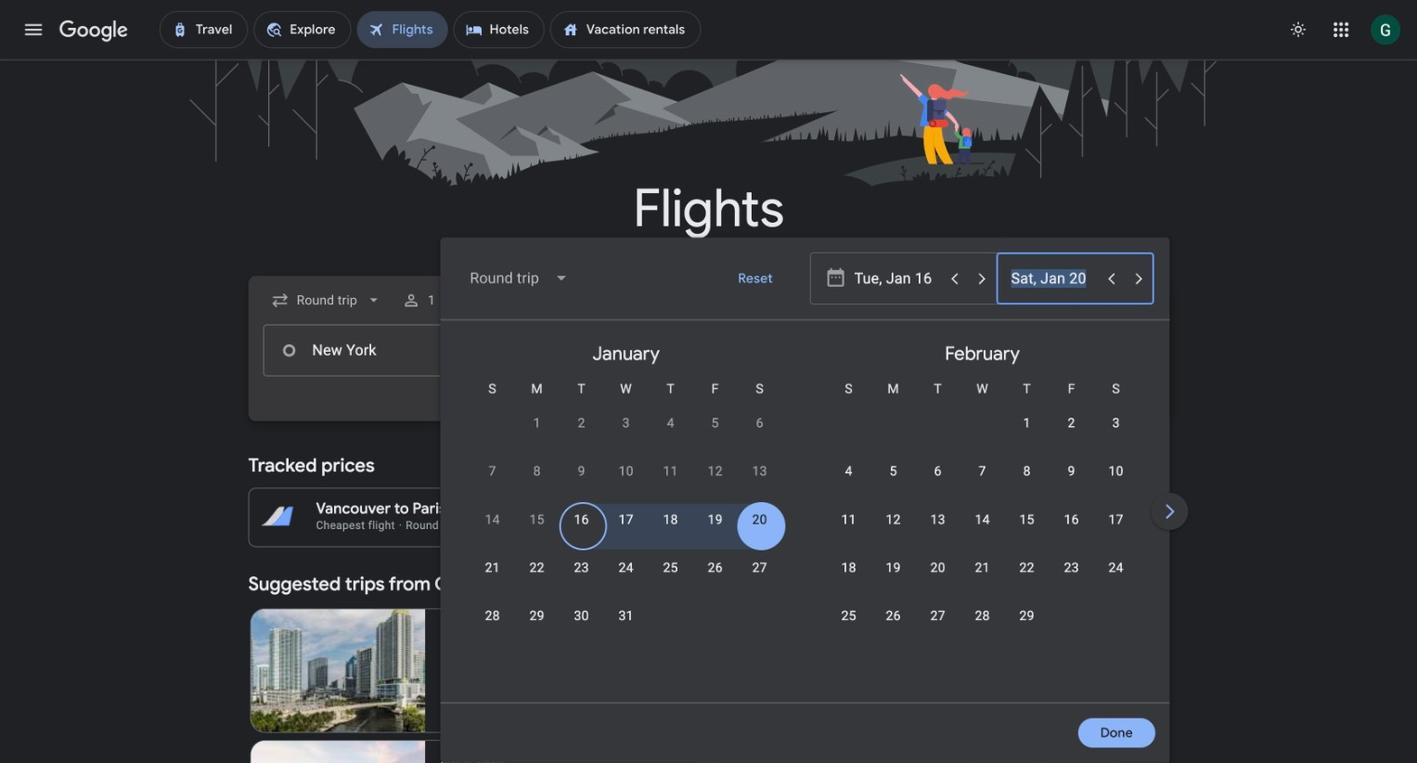 Task type: vqa. For each thing, say whether or not it's contained in the screenshot.
search field
no



Task type: locate. For each thing, give the bounding box(es) containing it.
wed, jan 10 element
[[619, 462, 634, 481]]

mon, feb 5 element
[[890, 462, 897, 481]]

fri, feb 16 element
[[1064, 510, 1079, 529]]

sat, jan 27 element
[[753, 559, 767, 577]]

None text field
[[263, 324, 525, 376]]

grid
[[448, 328, 1418, 714]]

thu, jan 25 element
[[663, 559, 678, 577]]

 image
[[399, 519, 402, 532]]

wed, feb 21 element
[[975, 559, 990, 577]]

thu, feb 8 element
[[1024, 462, 1031, 481]]

sat, feb 3 element
[[1113, 414, 1120, 433]]

sun, jan 28 element
[[485, 607, 500, 626]]

thu, jan 4 element
[[667, 414, 675, 433]]

row up the wed, feb 21 element
[[827, 502, 1139, 555]]

tue, feb 20 element
[[931, 559, 946, 577]]

thu, jan 18 element
[[663, 510, 678, 529]]

wed, feb 7 element
[[979, 462, 987, 481]]

tue, jan 2 element
[[578, 414, 586, 433]]

mon, jan 1 element
[[533, 414, 541, 433]]

fri, feb 9 element
[[1068, 462, 1076, 481]]

row up wed, jan 31 element
[[470, 550, 782, 603]]

fri, jan 12 element
[[708, 462, 723, 481]]

wed, jan 24 element
[[619, 559, 634, 577]]

mon, feb 26 element
[[886, 607, 901, 626]]

sun, jan 14 element
[[485, 510, 500, 529]]

mon, feb 12 element
[[886, 510, 901, 529]]

row group
[[448, 328, 805, 695], [805, 328, 1161, 695], [1161, 328, 1418, 695]]

0 vertical spatial return text field
[[1012, 253, 1097, 304]]

Return text field
[[1012, 253, 1097, 304], [1011, 325, 1096, 375]]

604 US dollars text field
[[499, 500, 535, 518]]

1 row group from the left
[[448, 328, 805, 695]]

main menu image
[[22, 19, 45, 41]]

mon, feb 19 element
[[886, 559, 901, 577]]

wed, feb 28 element
[[975, 607, 990, 626]]

thu, jan 11 element
[[663, 462, 678, 481]]

change appearance image
[[1277, 7, 1321, 52]]

row
[[515, 398, 782, 459], [1005, 398, 1139, 459], [470, 454, 782, 507], [827, 454, 1139, 507], [470, 502, 782, 555], [827, 502, 1139, 555], [470, 550, 782, 603], [827, 550, 1139, 603], [470, 599, 649, 652], [827, 599, 1050, 652]]

More info text field
[[826, 500, 844, 523]]

780 US dollars text field
[[1119, 500, 1154, 518]]

grid inside 'flight' search box
[[448, 328, 1418, 714]]

row down tue, feb 20 element
[[827, 599, 1050, 652]]

sat, jan 13 element
[[753, 462, 767, 481]]

sat, feb 17 element
[[1109, 510, 1124, 529]]

tue, feb 27 element
[[931, 607, 946, 626]]

sat, jan 20, return date. element
[[753, 510, 767, 529]]

sun, feb 18 element
[[842, 559, 857, 577]]

None field
[[456, 256, 584, 301], [263, 284, 391, 317], [456, 256, 584, 301], [263, 284, 391, 317]]

mon, jan 29 element
[[530, 607, 545, 626]]

thu, feb 1 element
[[1024, 414, 1031, 433]]

thu, feb 15 element
[[1020, 510, 1035, 529]]

row up wed, jan 17 element
[[470, 454, 782, 507]]

733 US dollars text field
[[1124, 517, 1154, 532]]

suggested trips from charlotte region
[[248, 562, 1169, 763]]



Task type: describe. For each thing, give the bounding box(es) containing it.
sun, feb 25 element
[[842, 607, 857, 626]]

477 US dollars text field
[[505, 517, 535, 532]]

spirit image
[[440, 663, 455, 678]]

tue, jan 9 element
[[578, 462, 586, 481]]

tue, jan 30 element
[[574, 607, 589, 626]]

thu, feb 29 element
[[1020, 607, 1035, 626]]

row up wed, feb 28 element
[[827, 550, 1139, 603]]

fri, jan 26 element
[[708, 559, 723, 577]]

next image
[[1148, 489, 1193, 534]]

3 row group from the left
[[1161, 328, 1418, 695]]

wed, jan 31 element
[[619, 607, 634, 626]]

wed, jan 3 element
[[623, 414, 630, 433]]

sat, feb 24 element
[[1109, 559, 1124, 577]]

Departure text field
[[855, 253, 940, 304]]

sun, jan 21 element
[[485, 559, 500, 577]]

tue, feb 13 element
[[931, 510, 946, 529]]

mon, jan 22 element
[[530, 559, 545, 577]]

fri, feb 2 element
[[1068, 414, 1076, 433]]

wed, feb 14 element
[[975, 510, 990, 529]]

Flight search field
[[234, 238, 1418, 763]]

fri, jan 5 element
[[712, 414, 719, 433]]

sat, jan 6 element
[[756, 414, 764, 433]]

sun, feb 4 element
[[845, 462, 853, 481]]

tue, jan 23 element
[[574, 559, 589, 577]]

row up thu, jan 11 element in the bottom left of the page
[[515, 398, 782, 459]]

tue, feb 6 element
[[935, 462, 942, 481]]

fri, feb 23 element
[[1064, 559, 1079, 577]]

row down tue, jan 23 element
[[470, 599, 649, 652]]

row up fri, feb 9 'element'
[[1005, 398, 1139, 459]]

tracked prices region
[[248, 443, 1169, 547]]

sat, feb 10 element
[[1109, 462, 1124, 481]]

mon, jan 8 element
[[533, 462, 541, 481]]

1 vertical spatial return text field
[[1011, 325, 1096, 375]]

tue, jan 16, departure date. element
[[574, 510, 589, 529]]

row up 'wed, feb 14' element
[[827, 454, 1139, 507]]

row up wed, jan 24 element
[[470, 502, 782, 555]]

 image inside tracked prices region
[[399, 519, 402, 532]]

2 row group from the left
[[805, 328, 1161, 695]]

wed, jan 17 element
[[619, 510, 634, 529]]

more info image
[[826, 500, 844, 518]]

fri, jan 19 element
[[708, 510, 723, 529]]

thu, feb 22 element
[[1020, 559, 1035, 577]]

sun, jan 7 element
[[489, 462, 496, 481]]

sun, feb 11 element
[[842, 510, 857, 529]]

mon, jan 15 element
[[530, 510, 545, 529]]



